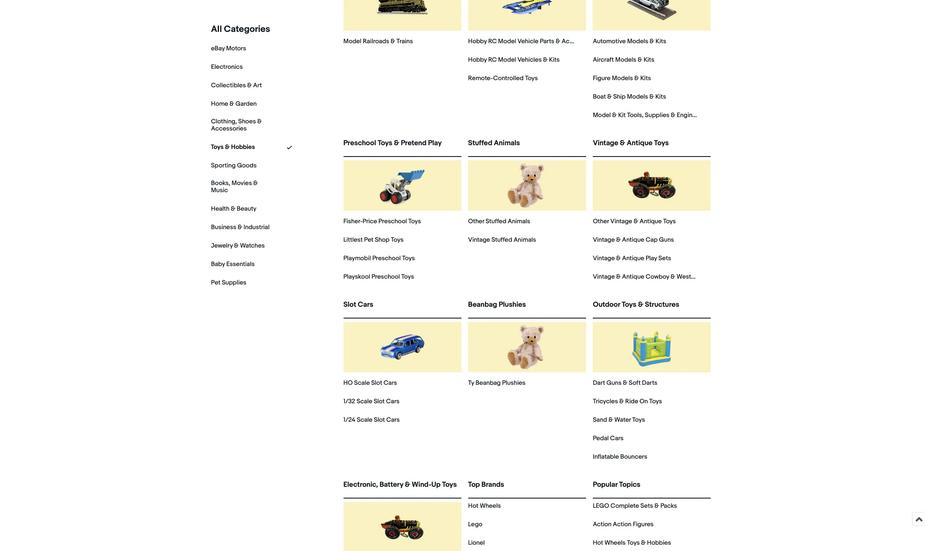 Task type: locate. For each thing, give the bounding box(es) containing it.
lego link
[[469, 521, 483, 529]]

1 vertical spatial sets
[[641, 502, 654, 510]]

all categories
[[211, 24, 270, 35]]

beanbag plushies
[[469, 301, 526, 309]]

kits
[[656, 37, 667, 45], [549, 56, 560, 64], [644, 56, 655, 64], [641, 74, 652, 82], [656, 93, 667, 101]]

0 vertical spatial hot
[[469, 502, 479, 510]]

1 horizontal spatial wheels
[[605, 539, 626, 547]]

rc for hobby rc model vehicle parts & accessories
[[489, 37, 497, 45]]

1 horizontal spatial action
[[613, 521, 632, 529]]

preschool toys & pretend play link
[[344, 139, 462, 155]]

vintage up vintage & antique cap guns link
[[611, 218, 633, 225]]

vintage for vintage & antique toys
[[593, 139, 619, 147]]

2 hobby from the top
[[469, 56, 487, 64]]

0 horizontal spatial other
[[469, 218, 485, 225]]

toys inside the electronic, battery & wind-up toys link
[[443, 481, 457, 489]]

movies
[[232, 179, 252, 187]]

toys down preschool toys & pretend play image
[[409, 218, 421, 225]]

0 horizontal spatial pet
[[211, 279, 220, 287]]

models for automotive
[[628, 37, 649, 45]]

0 vertical spatial beanbag
[[469, 301, 498, 309]]

0 vertical spatial hobbies
[[231, 143, 255, 151]]

hobbies down 'figures'
[[648, 539, 672, 547]]

vintage for vintage & antique cap guns
[[593, 236, 615, 244]]

littlest pet shop toys link
[[344, 236, 404, 244]]

1 horizontal spatial accessories
[[562, 37, 598, 45]]

toys up slot cars link
[[402, 273, 414, 281]]

vintage for vintage & antique cowboy & western toys
[[593, 273, 615, 281]]

vintage & antique cap guns
[[593, 236, 675, 244]]

jewelry & watches link
[[211, 242, 265, 250]]

vintage stuffed animals
[[469, 236, 537, 244]]

slot down "1/32 scale slot cars" link
[[374, 416, 385, 424]]

toy models & kits image
[[627, 0, 678, 31]]

model down boat
[[593, 111, 611, 119]]

& left pretend
[[394, 139, 400, 147]]

beanbag plushies image
[[502, 322, 553, 372]]

0 vertical spatial wheels
[[480, 502, 501, 510]]

0 horizontal spatial play
[[428, 139, 442, 147]]

1 vertical spatial play
[[646, 254, 658, 262]]

models down automotive models & kits
[[616, 56, 637, 64]]

wheels down action action figures link
[[605, 539, 626, 547]]

tricycles
[[593, 398, 619, 406]]

slot up "1/32 scale slot cars" link
[[372, 379, 383, 387]]

& right shoes on the left
[[257, 118, 262, 126]]

hot wheels toys & hobbies link
[[593, 539, 672, 547]]

preschool toys & pretend play
[[344, 139, 442, 147]]

home & garden
[[211, 100, 257, 108]]

pet left "shop"
[[364, 236, 374, 244]]

cowboy
[[646, 273, 670, 281]]

hobby
[[469, 37, 487, 45], [469, 56, 487, 64]]

wheels
[[480, 502, 501, 510], [605, 539, 626, 547]]

model up hobby rc model vehicles & kits
[[499, 37, 517, 45]]

& down toy models & kits image on the top of the page
[[650, 37, 655, 45]]

models down 'aircraft models & kits' link
[[612, 74, 634, 82]]

1 horizontal spatial hot
[[593, 539, 604, 547]]

1 hobby from the top
[[469, 37, 487, 45]]

sets
[[659, 254, 672, 262], [641, 502, 654, 510]]

0 horizontal spatial hobbies
[[231, 143, 255, 151]]

1 vertical spatial hot
[[593, 539, 604, 547]]

baby essentials link
[[211, 260, 255, 268]]

& up vintage & antique cap guns link
[[634, 218, 639, 225]]

accessories up "toys & hobbies" link
[[211, 125, 247, 133]]

vehicles
[[518, 56, 542, 64]]

electronics link
[[211, 63, 243, 71]]

slot up 1/24 scale slot cars link on the left bottom of page
[[374, 398, 385, 406]]

other up vintage stuffed animals
[[469, 218, 485, 225]]

action down complete at right bottom
[[613, 521, 632, 529]]

remote-
[[469, 74, 494, 82]]

0 horizontal spatial accessories
[[211, 125, 247, 133]]

0 vertical spatial pet
[[364, 236, 374, 244]]

inflatable bouncers
[[593, 453, 648, 461]]

play right pretend
[[428, 139, 442, 147]]

2 vertical spatial scale
[[357, 416, 373, 424]]

vintage inside vintage & antique toys link
[[593, 139, 619, 147]]

vintage up outdoor
[[593, 273, 615, 281]]

vintage & antique toys link
[[593, 139, 712, 155]]

price
[[363, 218, 377, 225]]

antique down vintage & antique cap guns
[[623, 254, 645, 262]]

play down cap
[[646, 254, 658, 262]]

toys right western
[[702, 273, 715, 281]]

collectibles & art link
[[211, 81, 262, 89]]

rc up hobby rc model vehicles & kits
[[489, 37, 497, 45]]

1 horizontal spatial sets
[[659, 254, 672, 262]]

model
[[344, 37, 362, 45], [499, 37, 517, 45], [499, 56, 517, 64], [593, 111, 611, 119]]

hot for hot wheels toys & hobbies
[[593, 539, 604, 547]]

antique down "vintage & antique play sets"
[[623, 273, 645, 281]]

preschool toys & pretend play image
[[378, 160, 428, 211]]

other stuffed animals
[[469, 218, 531, 225]]

scale right ho
[[354, 379, 370, 387]]

beanbag
[[469, 301, 498, 309], [476, 379, 501, 387]]

rc up remote-controlled toys link
[[489, 56, 497, 64]]

antique down tools,
[[627, 139, 653, 147]]

electronic, battery & wind-up toys link
[[344, 481, 462, 496]]

kits up boat & ship models & kits
[[641, 74, 652, 82]]

other up vintage & antique cap guns
[[593, 218, 610, 225]]

action action figures link
[[593, 521, 654, 529]]

water
[[615, 416, 631, 424]]

model left the railroads
[[344, 37, 362, 45]]

& inside books, movies & music
[[253, 179, 258, 187]]

dart
[[593, 379, 606, 387]]

electronic, battery & wind-up toys
[[344, 481, 457, 489]]

scale for ho
[[354, 379, 370, 387]]

vintage for vintage & antique play sets
[[593, 254, 615, 262]]

sets up 'figures'
[[641, 502, 654, 510]]

1 vertical spatial animals
[[508, 218, 531, 225]]

hot up lego
[[469, 502, 479, 510]]

& left packs
[[655, 502, 660, 510]]

1 horizontal spatial supplies
[[645, 111, 670, 119]]

scale
[[354, 379, 370, 387], [357, 398, 373, 406], [357, 416, 373, 424]]

slot for 1/32 scale slot cars
[[374, 398, 385, 406]]

fisher-price preschool toys link
[[344, 218, 421, 225]]

cars up "1/32 scale slot cars" link
[[384, 379, 397, 387]]

guns right cap
[[660, 236, 675, 244]]

2 other from the left
[[593, 218, 610, 225]]

complete
[[611, 502, 640, 510]]

& down "vintage & antique play sets"
[[617, 273, 621, 281]]

up
[[432, 481, 441, 489]]

pet down baby
[[211, 279, 220, 287]]

guns right dart
[[607, 379, 622, 387]]

1 vertical spatial accessories
[[211, 125, 247, 133]]

antique left cap
[[623, 236, 645, 244]]

model trains image
[[378, 0, 428, 31]]

1 horizontal spatial guns
[[660, 236, 675, 244]]

playmobil preschool toys link
[[344, 254, 415, 262]]

hobby for hobby rc model vehicle parts & accessories
[[469, 37, 487, 45]]

vintage down vintage & antique cap guns
[[593, 254, 615, 262]]

1/32 scale slot cars
[[344, 398, 400, 406]]

vintage & antique toys image
[[627, 160, 678, 211]]

antique
[[627, 139, 653, 147], [640, 218, 662, 225], [623, 236, 645, 244], [623, 254, 645, 262], [623, 273, 645, 281]]

stuffed animals image
[[502, 160, 553, 211]]

lego
[[593, 502, 610, 510]]

stuffed for vintage
[[492, 236, 513, 244]]

models for aircraft
[[616, 56, 637, 64]]

supplies
[[645, 111, 670, 119], [222, 279, 246, 287]]

1 vertical spatial rc
[[489, 56, 497, 64]]

playskool
[[344, 273, 370, 281]]

engines
[[677, 111, 700, 119]]

cars for 1/24 scale slot cars
[[387, 416, 400, 424]]

scale right 1/32
[[357, 398, 373, 406]]

& right movies
[[253, 179, 258, 187]]

kits down toy models & kits image on the top of the page
[[656, 37, 667, 45]]

hobbies up goods
[[231, 143, 255, 151]]

1 vertical spatial supplies
[[222, 279, 246, 287]]

soft
[[629, 379, 641, 387]]

toys down 'figures'
[[628, 539, 640, 547]]

0 horizontal spatial wheels
[[480, 502, 501, 510]]

0 horizontal spatial hot
[[469, 502, 479, 510]]

slot down playskool
[[344, 301, 357, 309]]

& up sporting
[[225, 143, 230, 151]]

& down kit
[[620, 139, 626, 147]]

1 vertical spatial wheels
[[605, 539, 626, 547]]

tricycles & ride on toys
[[593, 398, 663, 406]]

& inside clothing, shoes & accessories
[[257, 118, 262, 126]]

sand & water toys
[[593, 416, 646, 424]]

inflatable bouncers link
[[593, 453, 648, 461]]

dart guns & soft darts
[[593, 379, 658, 387]]

0 vertical spatial stuffed
[[469, 139, 493, 147]]

motors
[[226, 45, 246, 52]]

1 vertical spatial hobbies
[[648, 539, 672, 547]]

clothing, shoes & accessories
[[211, 118, 262, 133]]

toys down model & kit tools, supplies & engines
[[655, 139, 669, 147]]

parts
[[540, 37, 555, 45]]

1 horizontal spatial other
[[593, 218, 610, 225]]

& down automotive models & kits
[[638, 56, 643, 64]]

cars down "1/32 scale slot cars"
[[387, 416, 400, 424]]

1 vertical spatial guns
[[607, 379, 622, 387]]

1/24 scale slot cars link
[[344, 416, 400, 424]]

wheels down brands
[[480, 502, 501, 510]]

automotive
[[593, 37, 626, 45]]

1 vertical spatial pet
[[211, 279, 220, 287]]

1 vertical spatial scale
[[357, 398, 373, 406]]

toys right the up
[[443, 481, 457, 489]]

kits down automotive models & kits
[[644, 56, 655, 64]]

& down 'figures'
[[642, 539, 646, 547]]

toys left pretend
[[378, 139, 393, 147]]

cars
[[358, 301, 374, 309], [384, 379, 397, 387], [386, 398, 400, 406], [387, 416, 400, 424], [611, 435, 624, 443]]

1 other from the left
[[469, 218, 485, 225]]

0 vertical spatial play
[[428, 139, 442, 147]]

2 action from the left
[[613, 521, 632, 529]]

& left engines
[[671, 111, 676, 119]]

other vintage & antique toys link
[[593, 218, 677, 225]]

action down lego
[[593, 521, 612, 529]]

other for stuffed animals
[[469, 218, 485, 225]]

stuffed animals
[[469, 139, 520, 147]]

cars up 1/24 scale slot cars link on the left bottom of page
[[386, 398, 400, 406]]

0 vertical spatial rc
[[489, 37, 497, 45]]

beauty
[[237, 205, 256, 213]]

0 vertical spatial hobby
[[469, 37, 487, 45]]

sets up cowboy
[[659, 254, 672, 262]]

toys right outdoor
[[622, 301, 637, 309]]

2 vertical spatial stuffed
[[492, 236, 513, 244]]

scale right "1/24"
[[357, 416, 373, 424]]

1 vertical spatial stuffed
[[486, 218, 507, 225]]

pet supplies link
[[211, 279, 246, 287]]

0 vertical spatial sets
[[659, 254, 672, 262]]

hobby for hobby rc model vehicles & kits
[[469, 56, 487, 64]]

1 rc from the top
[[489, 37, 497, 45]]

toys right on
[[650, 398, 663, 406]]

vintage down kit
[[593, 139, 619, 147]]

ho
[[344, 379, 353, 387]]

supplies right tools,
[[645, 111, 670, 119]]

wheels for hot wheels
[[480, 502, 501, 510]]

shop
[[375, 236, 390, 244]]

toys up playskool preschool toys link
[[402, 254, 415, 262]]

& left kit
[[613, 111, 617, 119]]

& up boat & ship models & kits
[[635, 74, 640, 82]]

2 rc from the top
[[489, 56, 497, 64]]

2 vertical spatial animals
[[514, 236, 537, 244]]

1/24
[[344, 416, 356, 424]]

lionel
[[469, 539, 485, 547]]

tools,
[[628, 111, 644, 119]]

vintage & antique cowboy & western toys
[[593, 273, 715, 281]]

on
[[640, 398, 648, 406]]

0 vertical spatial scale
[[354, 379, 370, 387]]

0 horizontal spatial action
[[593, 521, 612, 529]]

supplies down baby essentials link on the top of the page
[[222, 279, 246, 287]]

models up aircraft models & kits
[[628, 37, 649, 45]]

other stuffed animals link
[[469, 218, 531, 225]]

antique for toys
[[627, 139, 653, 147]]

animals for vintage stuffed animals
[[514, 236, 537, 244]]

0 horizontal spatial sets
[[641, 502, 654, 510]]

0 vertical spatial guns
[[660, 236, 675, 244]]

1 vertical spatial hobby
[[469, 56, 487, 64]]

ebay
[[211, 45, 225, 52]]

1 vertical spatial plushies
[[503, 379, 526, 387]]

baby
[[211, 260, 225, 268]]

accessories up aircraft
[[562, 37, 598, 45]]



Task type: describe. For each thing, give the bounding box(es) containing it.
remote-controlled toys
[[469, 74, 538, 82]]

antique for cowboy
[[623, 273, 645, 281]]

packs
[[661, 502, 678, 510]]

models right ship
[[628, 93, 649, 101]]

1 horizontal spatial pet
[[364, 236, 374, 244]]

sand
[[593, 416, 608, 424]]

pretend
[[401, 139, 427, 147]]

health
[[211, 205, 229, 213]]

antique for cap
[[623, 236, 645, 244]]

health & beauty
[[211, 205, 256, 213]]

ty
[[469, 379, 475, 387]]

& right sand
[[609, 416, 614, 424]]

model up controlled
[[499, 56, 517, 64]]

jewelry
[[211, 242, 233, 250]]

model railroads & trains link
[[344, 37, 413, 45]]

hot for hot wheels
[[469, 502, 479, 510]]

accessories inside clothing, shoes & accessories
[[211, 125, 247, 133]]

trains
[[397, 37, 413, 45]]

top
[[469, 481, 480, 489]]

& left ship
[[608, 93, 612, 101]]

vintage & antique play sets link
[[593, 254, 672, 262]]

& down vintage & antique cap guns link
[[617, 254, 621, 262]]

pedal
[[593, 435, 609, 443]]

& right cowboy
[[671, 273, 676, 281]]

0 horizontal spatial guns
[[607, 379, 622, 387]]

sporting
[[211, 162, 236, 170]]

hobby rc model vehicles & kits
[[469, 56, 560, 64]]

model & kit tools, supplies & engines link
[[593, 111, 700, 119]]

topics
[[620, 481, 641, 489]]

tricycles & ride on toys link
[[593, 398, 663, 406]]

kits down parts
[[549, 56, 560, 64]]

toys down vehicles at the right top of page
[[525, 74, 538, 82]]

bouncers
[[621, 453, 648, 461]]

antique for play
[[623, 254, 645, 262]]

aircraft models & kits
[[593, 56, 655, 64]]

fisher-price preschool toys
[[344, 218, 421, 225]]

controlled
[[494, 74, 524, 82]]

figure
[[593, 74, 611, 82]]

rc for hobby rc model vehicles & kits
[[489, 56, 497, 64]]

model railroads & trains
[[344, 37, 413, 45]]

slot cars
[[344, 301, 374, 309]]

vehicle
[[518, 37, 539, 45]]

playmobil preschool toys
[[344, 254, 415, 262]]

toys inside outdoor toys & structures link
[[622, 301, 637, 309]]

western
[[677, 273, 701, 281]]

ho scale slot cars
[[344, 379, 397, 387]]

business
[[211, 223, 236, 231]]

goods
[[237, 162, 257, 170]]

1/32 scale slot cars link
[[344, 398, 400, 406]]

figure models & kits link
[[593, 74, 652, 82]]

lego complete sets & packs link
[[593, 502, 678, 510]]

& right jewelry at the top
[[234, 242, 239, 250]]

ebay motors link
[[211, 45, 246, 52]]

outdoor toys & structures image
[[627, 322, 678, 372]]

slot cars image
[[378, 322, 428, 372]]

structures
[[645, 301, 680, 309]]

outdoor
[[593, 301, 621, 309]]

toys inside preschool toys & pretend play link
[[378, 139, 393, 147]]

toys & hobbies
[[211, 143, 255, 151]]

1 horizontal spatial hobbies
[[648, 539, 672, 547]]

ride
[[626, 398, 639, 406]]

figures
[[633, 521, 654, 529]]

0 horizontal spatial supplies
[[222, 279, 246, 287]]

cars down playskool
[[358, 301, 374, 309]]

electronics
[[211, 63, 243, 71]]

& left soft
[[623, 379, 628, 387]]

rc model vehicles, toys & control line image
[[502, 0, 553, 31]]

books, movies & music
[[211, 179, 258, 194]]

cars right pedal
[[611, 435, 624, 443]]

automotive models & kits link
[[593, 37, 667, 45]]

animals for other stuffed animals
[[508, 218, 531, 225]]

fisher-
[[344, 218, 363, 225]]

automotive models & kits
[[593, 37, 667, 45]]

essentials
[[226, 260, 255, 268]]

0 vertical spatial plushies
[[499, 301, 526, 309]]

kits for aircraft models & kits
[[644, 56, 655, 64]]

boat & ship models & kits link
[[593, 93, 667, 101]]

cars for ho scale slot cars
[[384, 379, 397, 387]]

vintage for vintage stuffed animals
[[469, 236, 491, 244]]

& left trains
[[391, 37, 395, 45]]

garden
[[235, 100, 257, 108]]

hot wheels toys & hobbies
[[593, 539, 672, 547]]

kits for automotive models & kits
[[656, 37, 667, 45]]

electronic, battery & wind-up toys image
[[378, 502, 428, 551]]

scale for 1/32
[[357, 398, 373, 406]]

railroads
[[363, 37, 390, 45]]

playskool preschool toys
[[344, 273, 414, 281]]

& left wind- in the bottom left of the page
[[405, 481, 411, 489]]

cars for 1/32 scale slot cars
[[386, 398, 400, 406]]

vintage & antique cowboy & western toys link
[[593, 273, 715, 281]]

toys right water
[[633, 416, 646, 424]]

slot for 1/24 scale slot cars
[[374, 416, 385, 424]]

models for figure
[[612, 74, 634, 82]]

& left art
[[247, 81, 252, 89]]

other vintage & antique toys
[[593, 218, 677, 225]]

ty beanbag plushies link
[[469, 379, 526, 387]]

toys down vintage & antique toys image
[[664, 218, 677, 225]]

& left ride
[[620, 398, 624, 406]]

0 vertical spatial accessories
[[562, 37, 598, 45]]

0 vertical spatial supplies
[[645, 111, 670, 119]]

1 horizontal spatial play
[[646, 254, 658, 262]]

wheels for hot wheels toys & hobbies
[[605, 539, 626, 547]]

littlest pet shop toys
[[344, 236, 404, 244]]

toys up sporting
[[211, 143, 224, 151]]

beanbag inside the beanbag plushies link
[[469, 301, 498, 309]]

outdoor toys & structures
[[593, 301, 680, 309]]

books,
[[211, 179, 230, 187]]

& right vehicles at the right top of page
[[544, 56, 548, 64]]

& up "vintage & antique play sets"
[[617, 236, 621, 244]]

1 vertical spatial beanbag
[[476, 379, 501, 387]]

kits for figure models & kits
[[641, 74, 652, 82]]

hobby rc model vehicle parts & accessories link
[[469, 37, 598, 45]]

kits up the model & kit tools, supplies & engines link
[[656, 93, 667, 101]]

0 vertical spatial animals
[[494, 139, 520, 147]]

boat & ship models & kits
[[593, 93, 667, 101]]

& right parts
[[556, 37, 561, 45]]

collectibles & art
[[211, 81, 262, 89]]

inflatable
[[593, 453, 619, 461]]

toys right "shop"
[[391, 236, 404, 244]]

1/32
[[344, 398, 356, 406]]

antique up cap
[[640, 218, 662, 225]]

slot for ho scale slot cars
[[372, 379, 383, 387]]

ho scale slot cars link
[[344, 379, 397, 387]]

battery
[[380, 481, 404, 489]]

ty beanbag plushies
[[469, 379, 526, 387]]

& left structures
[[639, 301, 644, 309]]

& up the model & kit tools, supplies & engines link
[[650, 93, 655, 101]]

other for vintage & antique toys
[[593, 218, 610, 225]]

books, movies & music link
[[211, 179, 270, 194]]

& right health on the left
[[231, 205, 235, 213]]

action action figures
[[593, 521, 654, 529]]

& right home at the left of the page
[[230, 100, 234, 108]]

littlest
[[344, 236, 363, 244]]

darts
[[643, 379, 658, 387]]

toys inside vintage & antique toys link
[[655, 139, 669, 147]]

outdoor toys & structures link
[[593, 301, 712, 316]]

& right business
[[238, 223, 242, 231]]

1 action from the left
[[593, 521, 612, 529]]

watches
[[240, 242, 265, 250]]

pedal cars
[[593, 435, 624, 443]]

scale for 1/24
[[357, 416, 373, 424]]

hobby rc model vehicle parts & accessories
[[469, 37, 598, 45]]

stuffed for other
[[486, 218, 507, 225]]

pedal cars link
[[593, 435, 624, 443]]

remote-controlled toys link
[[469, 74, 538, 82]]

home
[[211, 100, 228, 108]]



Task type: vqa. For each thing, say whether or not it's contained in the screenshot.
the top play
yes



